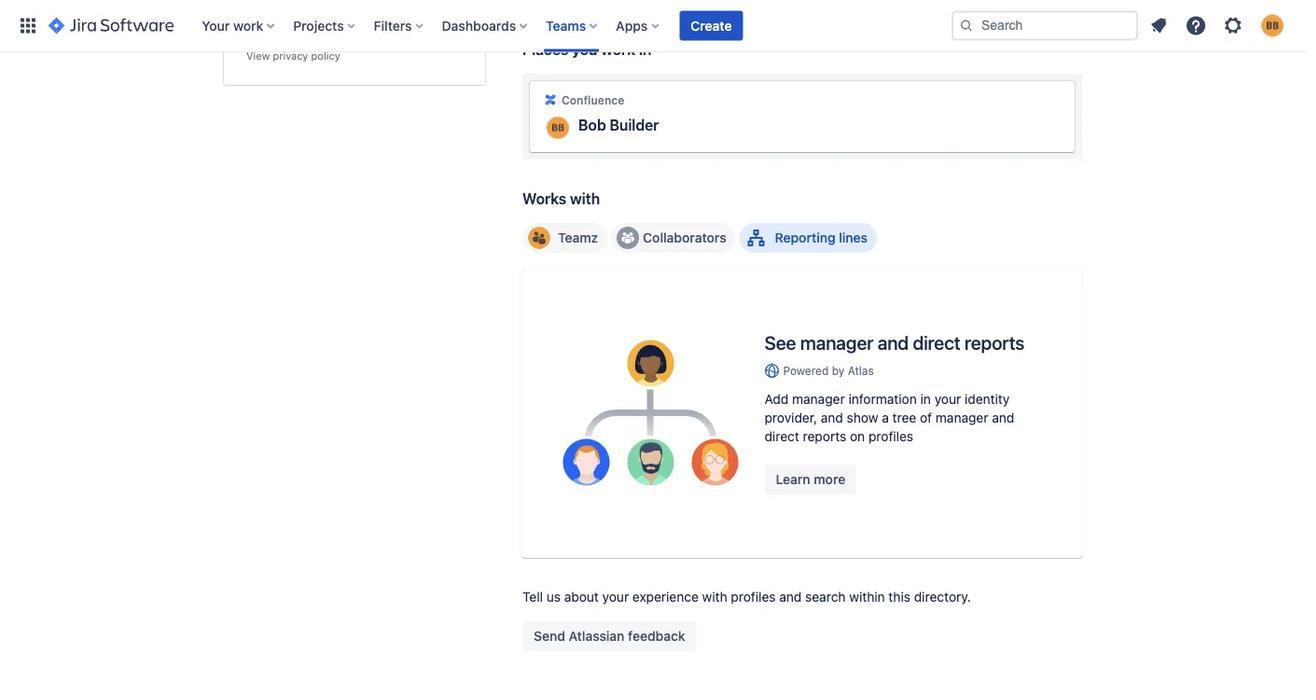 Task type: vqa. For each thing, say whether or not it's contained in the screenshot.
using inside Restrict to when an issue has been through a specific status Only allow an issue to be moved using a particular transition if an issue has had a specific status.
no



Task type: locate. For each thing, give the bounding box(es) containing it.
1 horizontal spatial with
[[702, 589, 728, 605]]

in for information
[[921, 392, 931, 407]]

work down apps
[[601, 40, 636, 58]]

tell us about your experience with profiles and search within this directory.
[[523, 589, 971, 605]]

a
[[882, 410, 889, 426]]

filters
[[374, 18, 412, 33]]

teamz button
[[523, 223, 608, 253]]

0 vertical spatial manager
[[801, 331, 874, 353]]

projects button
[[288, 11, 363, 41]]

reporting
[[775, 230, 836, 245]]

1 vertical spatial direct
[[765, 429, 800, 444]]

apps
[[616, 18, 648, 33]]

powered by atlas link
[[765, 363, 1045, 379]]

reporting lines
[[775, 230, 868, 245]]

direct
[[913, 331, 961, 353], [765, 429, 800, 444]]

tell
[[523, 589, 543, 605]]

0 horizontal spatial your
[[603, 589, 629, 605]]

manager down powered by atlas
[[792, 392, 845, 407]]

1 horizontal spatial profiles
[[869, 429, 914, 444]]

direct inside add manager information in your identity provider, and show a tree of manager and direct reports on profiles
[[765, 429, 800, 444]]

profiles left search
[[731, 589, 776, 605]]

your
[[202, 18, 230, 33]]

your work
[[202, 18, 263, 33]]

create left team
[[280, 6, 320, 21]]

atlas
[[848, 364, 874, 377]]

work inside the your work dropdown button
[[233, 18, 263, 33]]

0 horizontal spatial work
[[233, 18, 263, 33]]

1 horizontal spatial your
[[935, 392, 962, 407]]

manager for add
[[792, 392, 845, 407]]

works with
[[523, 190, 600, 208]]

0 horizontal spatial direct
[[765, 429, 800, 444]]

filters button
[[368, 11, 431, 41]]

see
[[765, 331, 796, 353]]

and left 'show'
[[821, 410, 844, 426]]

1 vertical spatial profiles
[[731, 589, 776, 605]]

in down apps
[[639, 40, 652, 58]]

create team
[[280, 6, 354, 21]]

1 horizontal spatial in
[[921, 392, 931, 407]]

1 vertical spatial work
[[601, 40, 636, 58]]

jira software image
[[49, 14, 174, 37], [49, 14, 174, 37]]

0 horizontal spatial reports
[[803, 429, 847, 444]]

create inside primary element
[[691, 18, 732, 33]]

in inside add manager information in your identity provider, and show a tree of manager and direct reports on profiles
[[921, 392, 931, 407]]

banner containing your work
[[0, 0, 1307, 52]]

by
[[832, 364, 845, 377]]

confluence image
[[543, 92, 558, 107], [543, 92, 558, 107]]

0 horizontal spatial with
[[570, 190, 600, 208]]

0 vertical spatial reports
[[965, 331, 1025, 353]]

help image
[[1185, 14, 1208, 37]]

1 vertical spatial manager
[[792, 392, 845, 407]]

0 vertical spatial with
[[570, 190, 600, 208]]

projects
[[293, 18, 344, 33]]

and
[[878, 331, 909, 353], [821, 410, 844, 426], [992, 410, 1015, 426], [780, 589, 802, 605]]

manager for see
[[801, 331, 874, 353]]

dashboards button
[[436, 11, 535, 41]]

collaborators button
[[611, 223, 736, 253]]

appswitcher icon image
[[17, 14, 39, 37]]

manager up by
[[801, 331, 874, 353]]

this
[[889, 589, 911, 605]]

teams button
[[541, 11, 605, 41]]

with right experience
[[702, 589, 728, 605]]

see manager and direct reports
[[765, 331, 1025, 353]]

your profile and settings image
[[1262, 14, 1284, 37]]

create team image
[[252, 7, 267, 21]]

team
[[324, 6, 354, 21]]

with up teamz
[[570, 190, 600, 208]]

1 horizontal spatial reports
[[965, 331, 1025, 353]]

bob
[[579, 116, 606, 134]]

with
[[570, 190, 600, 208], [702, 589, 728, 605]]

in up of
[[921, 392, 931, 407]]

0 vertical spatial profiles
[[869, 429, 914, 444]]

1 horizontal spatial create
[[691, 18, 732, 33]]

your right about
[[603, 589, 629, 605]]

more
[[814, 472, 846, 487]]

2 vertical spatial manager
[[936, 410, 989, 426]]

profiles inside add manager information in your identity provider, and show a tree of manager and direct reports on profiles
[[869, 429, 914, 444]]

0 horizontal spatial in
[[639, 40, 652, 58]]

view privacy policy link
[[246, 49, 340, 62]]

directory.
[[914, 589, 971, 605]]

atlassian
[[569, 629, 625, 644]]

in for work
[[639, 40, 652, 58]]

manager
[[801, 331, 874, 353], [792, 392, 845, 407], [936, 410, 989, 426]]

manager down identity in the right of the page
[[936, 410, 989, 426]]

0 vertical spatial direct
[[913, 331, 961, 353]]

reporting lines button
[[740, 223, 877, 253]]

learn more button
[[765, 465, 857, 495]]

places
[[523, 40, 569, 58]]

direct down provider,
[[765, 429, 800, 444]]

your left identity in the right of the page
[[935, 392, 962, 407]]

profiles
[[869, 429, 914, 444], [731, 589, 776, 605]]

profiles down a
[[869, 429, 914, 444]]

apps button
[[611, 11, 667, 41]]

work up view
[[233, 18, 263, 33]]

work
[[233, 18, 263, 33], [601, 40, 636, 58]]

teamz
[[558, 230, 598, 245]]

collaborators
[[643, 230, 727, 245]]

of
[[920, 410, 932, 426]]

create team button
[[246, 0, 463, 34]]

send
[[534, 629, 565, 644]]

privacy
[[273, 49, 308, 62]]

and left search
[[780, 589, 802, 605]]

direct up powered by atlas link
[[913, 331, 961, 353]]

in
[[639, 40, 652, 58], [921, 392, 931, 407]]

banner
[[0, 0, 1307, 52]]

lines
[[839, 230, 868, 245]]

0 vertical spatial your
[[935, 392, 962, 407]]

0 vertical spatial work
[[233, 18, 263, 33]]

reports
[[965, 331, 1025, 353], [803, 429, 847, 444]]

learn more
[[776, 472, 846, 487]]

0 horizontal spatial create
[[280, 6, 320, 21]]

create
[[280, 6, 320, 21], [691, 18, 732, 33]]

1 vertical spatial in
[[921, 392, 931, 407]]

reports left on
[[803, 429, 847, 444]]

1 vertical spatial reports
[[803, 429, 847, 444]]

0 vertical spatial in
[[639, 40, 652, 58]]

reports inside add manager information in your identity provider, and show a tree of manager and direct reports on profiles
[[803, 429, 847, 444]]

powered by atlas
[[784, 364, 874, 377]]

your
[[935, 392, 962, 407], [603, 589, 629, 605]]

create right apps dropdown button
[[691, 18, 732, 33]]

us
[[547, 589, 561, 605]]

reports up identity in the right of the page
[[965, 331, 1025, 353]]



Task type: describe. For each thing, give the bounding box(es) containing it.
learn
[[776, 472, 811, 487]]

within
[[850, 589, 885, 605]]

show
[[847, 410, 879, 426]]

works
[[523, 190, 567, 208]]

0 horizontal spatial profiles
[[731, 589, 776, 605]]

your work button
[[196, 11, 282, 41]]

collaboratorsicon image
[[621, 230, 636, 245]]

identity
[[965, 392, 1010, 407]]

create for create team
[[280, 6, 320, 21]]

dashboards
[[442, 18, 516, 33]]

1 vertical spatial with
[[702, 589, 728, 605]]

your inside add manager information in your identity provider, and show a tree of manager and direct reports on profiles
[[935, 392, 962, 407]]

primary element
[[11, 0, 952, 52]]

add manager information in your identity provider, and show a tree of manager and direct reports on profiles
[[765, 392, 1015, 444]]

policy
[[311, 49, 340, 62]]

information
[[849, 392, 917, 407]]

1 vertical spatial your
[[603, 589, 629, 605]]

bob builder
[[579, 116, 659, 134]]

view privacy policy
[[246, 49, 340, 62]]

send atlassian feedback button
[[523, 622, 697, 651]]

search image
[[959, 18, 974, 33]]

send atlassian feedback
[[534, 629, 686, 644]]

places you work in
[[523, 40, 652, 58]]

create for create
[[691, 18, 732, 33]]

feedback
[[628, 629, 686, 644]]

notifications image
[[1148, 14, 1170, 37]]

Search field
[[952, 11, 1139, 41]]

confluence
[[562, 93, 625, 106]]

atlas image
[[765, 363, 780, 378]]

settings image
[[1223, 14, 1245, 37]]

1 horizontal spatial work
[[601, 40, 636, 58]]

view
[[246, 49, 270, 62]]

experience
[[633, 589, 699, 605]]

search
[[806, 589, 846, 605]]

and up powered by atlas link
[[878, 331, 909, 353]]

1 horizontal spatial direct
[[913, 331, 961, 353]]

teams
[[546, 18, 586, 33]]

bob builder link
[[579, 116, 659, 134]]

on
[[850, 429, 865, 444]]

builder
[[610, 116, 659, 134]]

powered
[[784, 364, 829, 377]]

tree
[[893, 410, 917, 426]]

about
[[564, 589, 599, 605]]

you
[[572, 40, 598, 58]]

add
[[765, 392, 789, 407]]

provider,
[[765, 410, 818, 426]]

and down identity in the right of the page
[[992, 410, 1015, 426]]

create button
[[680, 11, 743, 41]]



